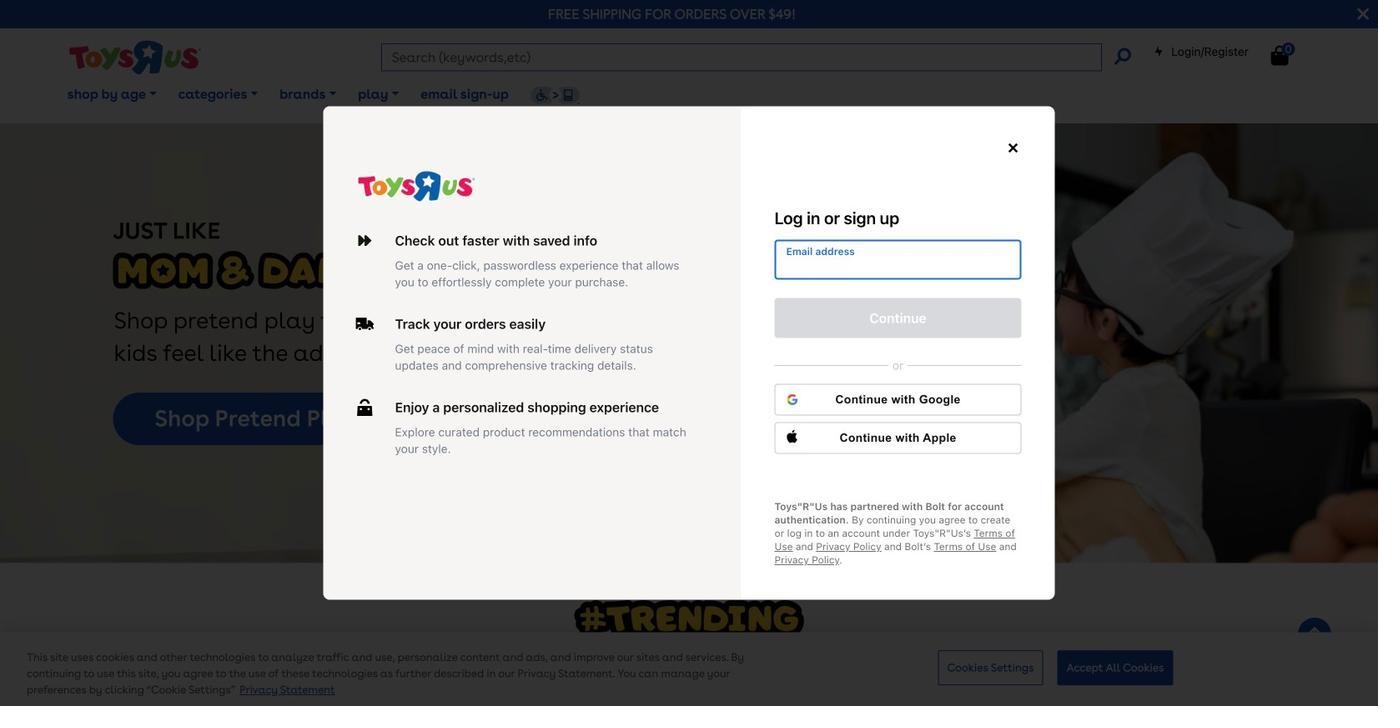 Task type: describe. For each thing, give the bounding box(es) containing it.
close button image
[[1358, 5, 1370, 23]]

toys r us image
[[68, 39, 201, 76]]

trending - shop geoffreys hot picks image
[[574, 601, 804, 638]]



Task type: vqa. For each thing, say whether or not it's contained in the screenshot.
Wars:
no



Task type: locate. For each thing, give the bounding box(es) containing it.
None search field
[[381, 43, 1103, 71]]

shopping bag image
[[1272, 45, 1289, 66]]

menu bar
[[57, 65, 1379, 124]]

just like mom and dad desktop image
[[0, 124, 1379, 564]]

this icon serves as a link to download the essential accessibility assistive technology app for individuals with physical disabilities. it is featured as part of our commitment to diversity and inclusion. image
[[530, 86, 580, 105]]

just like mom and dad image
[[113, 219, 360, 290]]



